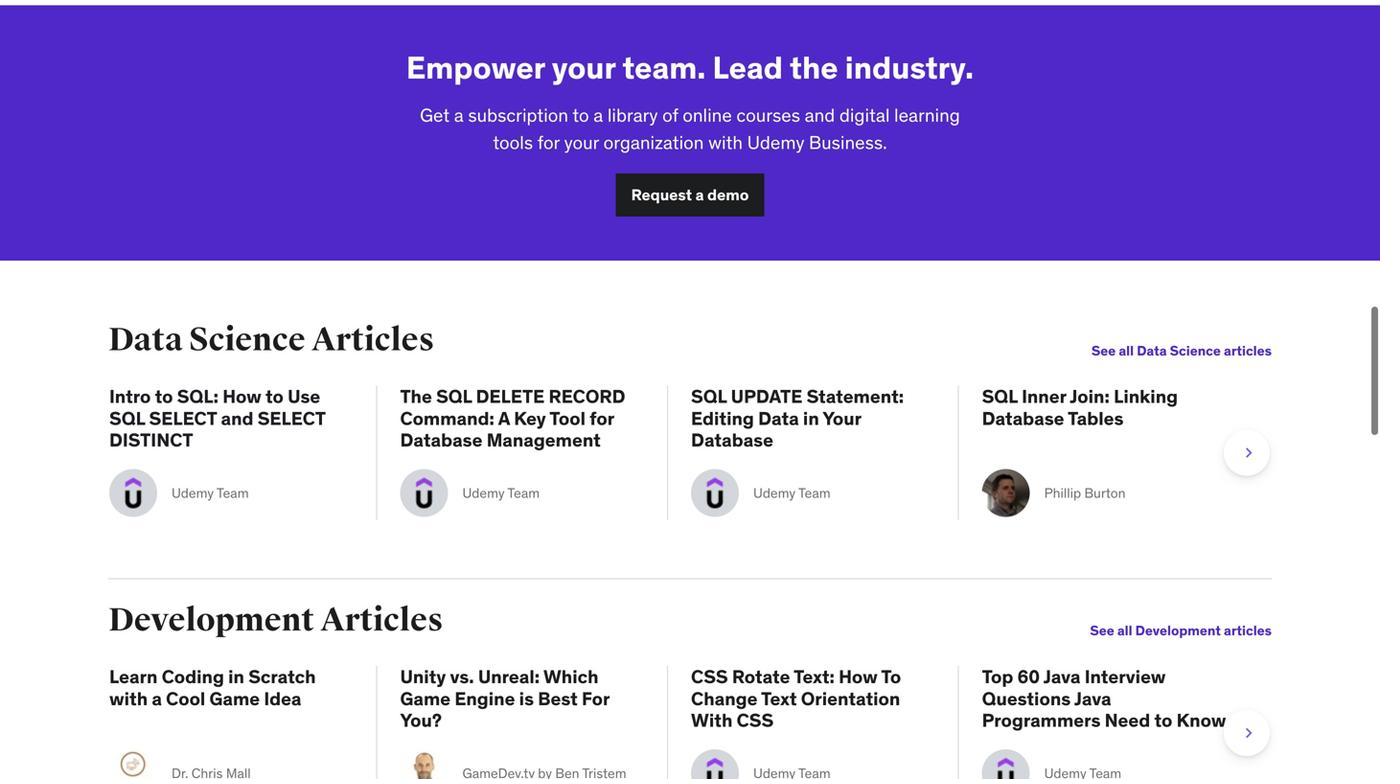 Task type: locate. For each thing, give the bounding box(es) containing it.
and
[[805, 104, 836, 127], [221, 407, 254, 430]]

1 horizontal spatial udemy team
[[463, 485, 540, 502]]

delete
[[476, 385, 545, 408]]

to left sql: at the left of the page
[[155, 385, 173, 408]]

all for data science articles
[[1119, 342, 1135, 359]]

1 horizontal spatial select
[[258, 407, 326, 430]]

all
[[1119, 342, 1135, 359], [1118, 623, 1133, 640]]

udemy team down intro to sql: how to use sql select and select distinct
[[172, 485, 249, 502]]

to left library
[[573, 104, 589, 127]]

0 vertical spatial see
[[1092, 342, 1116, 359]]

to
[[573, 104, 589, 127], [155, 385, 173, 408], [266, 385, 284, 408], [1155, 709, 1173, 732]]

team for management
[[508, 485, 540, 502]]

1 horizontal spatial development
[[1136, 623, 1222, 640]]

0 horizontal spatial how
[[223, 385, 262, 408]]

udemy team
[[172, 485, 249, 502], [463, 485, 540, 502], [754, 485, 831, 502]]

team down intro to sql: how to use sql select and select distinct 'link'
[[217, 485, 249, 502]]

sql left sql: at the left of the page
[[109, 407, 145, 430]]

0 vertical spatial in
[[804, 407, 820, 430]]

0 vertical spatial for
[[538, 131, 560, 154]]

command:
[[400, 407, 495, 430]]

the sql delete record command: a key tool for database management link
[[400, 385, 644, 452]]

interview
[[1085, 665, 1166, 689]]

2 team from the left
[[508, 485, 540, 502]]

udemy team for distinct
[[172, 485, 249, 502]]

game inside unity vs. unreal: which game engine is best for you?
[[400, 687, 451, 710]]

record
[[549, 385, 626, 408]]

your right tools
[[564, 131, 599, 154]]

team for distinct
[[217, 485, 249, 502]]

database down "the" at left
[[400, 429, 483, 452]]

team down sql update statement: editing data in your database "link" on the right of the page
[[799, 485, 831, 502]]

team down management in the left bottom of the page
[[508, 485, 540, 502]]

2 game from the left
[[400, 687, 451, 710]]

css rotate text: how to change text orientation with css
[[691, 665, 902, 732]]

team
[[217, 485, 249, 502], [508, 485, 540, 502], [799, 485, 831, 502]]

0 horizontal spatial udemy team
[[172, 485, 249, 502]]

your up library
[[552, 49, 616, 87]]

0 vertical spatial all
[[1119, 342, 1135, 359]]

a left demo
[[696, 185, 704, 205]]

the sql delete record command: a key tool for database management
[[400, 385, 626, 452]]

data up linking
[[1137, 342, 1168, 359]]

cool
[[166, 687, 206, 710]]

science up sql: at the left of the page
[[189, 320, 306, 360]]

sql right "the" at left
[[436, 385, 472, 408]]

database left join: at right
[[982, 407, 1065, 430]]

and inside get a subscription to a library of online courses and digital learning tools for your organization with udemy business.
[[805, 104, 836, 127]]

of
[[663, 104, 679, 127]]

1 horizontal spatial and
[[805, 104, 836, 127]]

in right coding
[[228, 665, 245, 689]]

udemy down the a
[[463, 485, 505, 502]]

articles
[[1225, 342, 1273, 359], [1225, 623, 1273, 640]]

scratch
[[249, 665, 316, 689]]

learn coding in scratch with a cool game idea link
[[109, 665, 353, 732]]

data up intro
[[108, 320, 183, 360]]

data
[[108, 320, 183, 360], [1137, 342, 1168, 359], [759, 407, 799, 430]]

and up business.
[[805, 104, 836, 127]]

1 vertical spatial how
[[839, 665, 878, 689]]

science up linking
[[1171, 342, 1222, 359]]

game
[[210, 687, 260, 710], [400, 687, 451, 710]]

0 vertical spatial and
[[805, 104, 836, 127]]

1 horizontal spatial for
[[590, 407, 614, 430]]

sql update statement: editing data in your database
[[691, 385, 904, 452]]

unity vs. unreal: which game engine is best for you? link
[[400, 665, 644, 732]]

learning
[[895, 104, 961, 127]]

see all development articles link
[[705, 623, 1273, 640]]

0 vertical spatial css
[[691, 665, 728, 689]]

0 horizontal spatial team
[[217, 485, 249, 502]]

see up interview
[[1091, 623, 1115, 640]]

idea
[[264, 687, 302, 710]]

learn coding in scratch with a cool game idea
[[109, 665, 316, 710]]

know
[[1177, 709, 1227, 732]]

game left idea
[[210, 687, 260, 710]]

see up join: at right
[[1092, 342, 1116, 359]]

sql inside the sql delete record command: a key tool for database management
[[436, 385, 472, 408]]

0 horizontal spatial game
[[210, 687, 260, 710]]

0 horizontal spatial and
[[221, 407, 254, 430]]

request a demo
[[632, 185, 749, 205]]

to left use
[[266, 385, 284, 408]]

development up interview
[[1136, 623, 1222, 640]]

css rotate text: how to change text orientation with css link
[[691, 665, 936, 732]]

intro
[[109, 385, 151, 408]]

sql left inner
[[982, 385, 1018, 408]]

0 vertical spatial articles
[[1225, 342, 1273, 359]]

for
[[538, 131, 560, 154], [590, 407, 614, 430]]

with down the online at the top of the page
[[709, 131, 743, 154]]

css right with
[[737, 709, 774, 732]]

1 vertical spatial css
[[737, 709, 774, 732]]

1 select from the left
[[149, 407, 217, 430]]

udemy team down sql update statement: editing data in your database
[[754, 485, 831, 502]]

1 vertical spatial in
[[228, 665, 245, 689]]

in
[[804, 407, 820, 430], [228, 665, 245, 689]]

1 team from the left
[[217, 485, 249, 502]]

with left cool
[[109, 687, 148, 710]]

unity
[[400, 665, 446, 689]]

udemy
[[748, 131, 805, 154], [172, 485, 214, 502], [463, 485, 505, 502], [754, 485, 796, 502]]

rotate
[[732, 665, 791, 689]]

sql left update
[[691, 385, 727, 408]]

1 horizontal spatial in
[[804, 407, 820, 430]]

top
[[982, 665, 1014, 689]]

1 vertical spatial with
[[109, 687, 148, 710]]

1 horizontal spatial css
[[737, 709, 774, 732]]

to right need
[[1155, 709, 1173, 732]]

1 vertical spatial all
[[1118, 623, 1133, 640]]

2 horizontal spatial team
[[799, 485, 831, 502]]

1 udemy team from the left
[[172, 485, 249, 502]]

how right sql: at the left of the page
[[223, 385, 262, 408]]

database
[[982, 407, 1065, 430], [400, 429, 483, 452], [691, 429, 774, 452]]

udemy team down management in the left bottom of the page
[[463, 485, 540, 502]]

1 vertical spatial see
[[1091, 623, 1115, 640]]

a left cool
[[152, 687, 162, 710]]

intro to sql: how to use sql select and select distinct link
[[109, 385, 353, 452]]

all up linking
[[1119, 342, 1135, 359]]

data right editing
[[759, 407, 799, 430]]

udemy down sql update statement: editing data in your database
[[754, 485, 796, 502]]

articles up "the" at left
[[312, 320, 435, 360]]

courses
[[737, 104, 801, 127]]

1 horizontal spatial team
[[508, 485, 540, 502]]

how inside intro to sql: how to use sql select and select distinct
[[223, 385, 262, 408]]

a
[[498, 407, 510, 430]]

is
[[519, 687, 534, 710]]

how inside css rotate text: how to change text orientation with css
[[839, 665, 878, 689]]

1 horizontal spatial with
[[709, 131, 743, 154]]

2 horizontal spatial database
[[982, 407, 1065, 430]]

2 select from the left
[[258, 407, 326, 430]]

1 horizontal spatial data
[[759, 407, 799, 430]]

sql inside sql update statement: editing data in your database
[[691, 385, 727, 408]]

development up coding
[[108, 601, 315, 641]]

0 vertical spatial with
[[709, 131, 743, 154]]

update
[[731, 385, 803, 408]]

0 horizontal spatial in
[[228, 665, 245, 689]]

how left to
[[839, 665, 878, 689]]

and right sql: at the left of the page
[[221, 407, 254, 430]]

1 horizontal spatial science
[[1171, 342, 1222, 359]]

all for development articles
[[1118, 623, 1133, 640]]

inner
[[1022, 385, 1067, 408]]

learn
[[109, 665, 158, 689]]

0 horizontal spatial database
[[400, 429, 483, 452]]

request
[[632, 185, 692, 205]]

udemy down courses
[[748, 131, 805, 154]]

management
[[487, 429, 601, 452]]

0 horizontal spatial for
[[538, 131, 560, 154]]

1 vertical spatial your
[[564, 131, 599, 154]]

for inside get a subscription to a library of online courses and digital learning tools for your organization with udemy business.
[[538, 131, 560, 154]]

and inside intro to sql: how to use sql select and select distinct
[[221, 407, 254, 430]]

database down update
[[691, 429, 774, 452]]

udemy inside get a subscription to a library of online courses and digital learning tools for your organization with udemy business.
[[748, 131, 805, 154]]

articles
[[312, 320, 435, 360], [321, 601, 444, 641]]

articles up unity
[[321, 601, 444, 641]]

0 vertical spatial articles
[[312, 320, 435, 360]]

game left the engine
[[400, 687, 451, 710]]

see
[[1092, 342, 1116, 359], [1091, 623, 1115, 640]]

tool
[[550, 407, 586, 430]]

0 vertical spatial your
[[552, 49, 616, 87]]

2 udemy team from the left
[[463, 485, 540, 502]]

to inside top 60 java interview questions java programmers need to know
[[1155, 709, 1173, 732]]

data science articles
[[108, 320, 435, 360]]

0 vertical spatial how
[[223, 385, 262, 408]]

2 horizontal spatial udemy team
[[754, 485, 831, 502]]

0 horizontal spatial with
[[109, 687, 148, 710]]

2 articles from the top
[[1225, 623, 1273, 640]]

questions
[[982, 687, 1071, 710]]

1 horizontal spatial database
[[691, 429, 774, 452]]

css up with
[[691, 665, 728, 689]]

the
[[400, 385, 432, 408]]

1 vertical spatial for
[[590, 407, 614, 430]]

0 horizontal spatial select
[[149, 407, 217, 430]]

for right tools
[[538, 131, 560, 154]]

sql inner join: linking database tables link
[[982, 385, 1227, 451]]

in left 'your'
[[804, 407, 820, 430]]

lead
[[713, 49, 783, 87]]

1 vertical spatial articles
[[1225, 623, 1273, 640]]

get
[[420, 104, 450, 127]]

all up interview
[[1118, 623, 1133, 640]]

1 horizontal spatial game
[[400, 687, 451, 710]]

1 game from the left
[[210, 687, 260, 710]]

sql
[[436, 385, 472, 408], [691, 385, 727, 408], [982, 385, 1018, 408], [109, 407, 145, 430]]

1 horizontal spatial how
[[839, 665, 878, 689]]

1 vertical spatial and
[[221, 407, 254, 430]]

digital
[[840, 104, 890, 127]]

css
[[691, 665, 728, 689], [737, 709, 774, 732]]

burton
[[1085, 485, 1126, 502]]

for right tool
[[590, 407, 614, 430]]

see all data science articles link
[[705, 342, 1273, 359]]

text
[[762, 687, 797, 710]]

udemy down distinct
[[172, 485, 214, 502]]



Task type: vqa. For each thing, say whether or not it's contained in the screenshot.
size,
no



Task type: describe. For each thing, give the bounding box(es) containing it.
vs.
[[450, 665, 474, 689]]

subscription
[[468, 104, 569, 127]]

demo
[[708, 185, 749, 205]]

2 horizontal spatial data
[[1137, 342, 1168, 359]]

get a subscription to a library of online courses and digital learning tools for your organization with udemy business.
[[420, 104, 961, 154]]

library
[[608, 104, 658, 127]]

udemy for the sql delete record command: a key tool for database management
[[463, 485, 505, 502]]

sql inner join: linking database tables
[[982, 385, 1179, 430]]

1 articles from the top
[[1225, 342, 1273, 359]]

statement:
[[807, 385, 904, 408]]

your inside get a subscription to a library of online courses and digital learning tools for your organization with udemy business.
[[564, 131, 599, 154]]

phillip burton
[[1045, 485, 1126, 502]]

text:
[[794, 665, 835, 689]]

you?
[[400, 709, 442, 732]]

for inside the sql delete record command: a key tool for database management
[[590, 407, 614, 430]]

intro to sql: how to use sql select and select distinct
[[109, 385, 326, 452]]

editing
[[691, 407, 755, 430]]

the
[[790, 49, 839, 87]]

tools
[[493, 131, 533, 154]]

0 horizontal spatial development
[[108, 601, 315, 641]]

coding
[[162, 665, 224, 689]]

tables
[[1068, 407, 1124, 430]]

game inside learn coding in scratch with a cool game idea
[[210, 687, 260, 710]]

development articles
[[108, 601, 444, 641]]

see for data science articles
[[1092, 342, 1116, 359]]

with
[[691, 709, 733, 732]]

change
[[691, 687, 758, 710]]

request a demo link
[[616, 174, 765, 217]]

sql:
[[177, 385, 219, 408]]

in inside sql update statement: editing data in your database
[[804, 407, 820, 430]]

phillip
[[1045, 485, 1082, 502]]

need
[[1105, 709, 1151, 732]]

udemy for intro to sql: how to use sql select and select distinct
[[172, 485, 214, 502]]

join:
[[1070, 385, 1110, 408]]

empower your team. lead the industry.
[[407, 49, 974, 87]]

linking
[[1114, 385, 1179, 408]]

engine
[[455, 687, 515, 710]]

to
[[882, 665, 902, 689]]

industry.
[[845, 49, 974, 87]]

business.
[[809, 131, 888, 154]]

data inside sql update statement: editing data in your database
[[759, 407, 799, 430]]

programmers
[[982, 709, 1101, 732]]

orientation
[[801, 687, 901, 710]]

use
[[288, 385, 321, 408]]

sql inside sql inner join: linking database tables
[[982, 385, 1018, 408]]

0 horizontal spatial data
[[108, 320, 183, 360]]

to inside get a subscription to a library of online courses and digital learning tools for your organization with udemy business.
[[573, 104, 589, 127]]

in inside learn coding in scratch with a cool game idea
[[228, 665, 245, 689]]

empower
[[407, 49, 545, 87]]

best
[[538, 687, 578, 710]]

key
[[514, 407, 546, 430]]

1 vertical spatial articles
[[321, 601, 444, 641]]

sql inside intro to sql: how to use sql select and select distinct
[[109, 407, 145, 430]]

with inside get a subscription to a library of online courses and digital learning tools for your organization with udemy business.
[[709, 131, 743, 154]]

unreal:
[[478, 665, 540, 689]]

see all development articles
[[1091, 623, 1273, 640]]

for
[[582, 687, 610, 710]]

0 horizontal spatial css
[[691, 665, 728, 689]]

see for development articles
[[1091, 623, 1115, 640]]

a inside learn coding in scratch with a cool game idea
[[152, 687, 162, 710]]

unity vs. unreal: which game engine is best for you?
[[400, 665, 610, 732]]

udemy for sql update statement: editing data in your database
[[754, 485, 796, 502]]

see all data science articles
[[1092, 342, 1273, 359]]

60
[[1018, 665, 1041, 689]]

udemy team for management
[[463, 485, 540, 502]]

which
[[544, 665, 599, 689]]

3 team from the left
[[799, 485, 831, 502]]

team.
[[623, 49, 706, 87]]

your
[[823, 407, 862, 430]]

top 60 java interview questions java programmers need to know link
[[982, 665, 1227, 732]]

3 udemy team from the left
[[754, 485, 831, 502]]

database inside sql update statement: editing data in your database
[[691, 429, 774, 452]]

sql update statement: editing data in your database link
[[691, 385, 936, 452]]

online
[[683, 104, 732, 127]]

how for to
[[839, 665, 878, 689]]

distinct
[[109, 429, 193, 452]]

database inside sql inner join: linking database tables
[[982, 407, 1065, 430]]

top 60 java interview questions java programmers need to know
[[982, 665, 1227, 732]]

database inside the sql delete record command: a key tool for database management
[[400, 429, 483, 452]]

how for to
[[223, 385, 262, 408]]

a right 'get'
[[454, 104, 464, 127]]

with inside learn coding in scratch with a cool game idea
[[109, 687, 148, 710]]

organization
[[604, 131, 704, 154]]

a left library
[[594, 104, 603, 127]]

0 horizontal spatial science
[[189, 320, 306, 360]]



